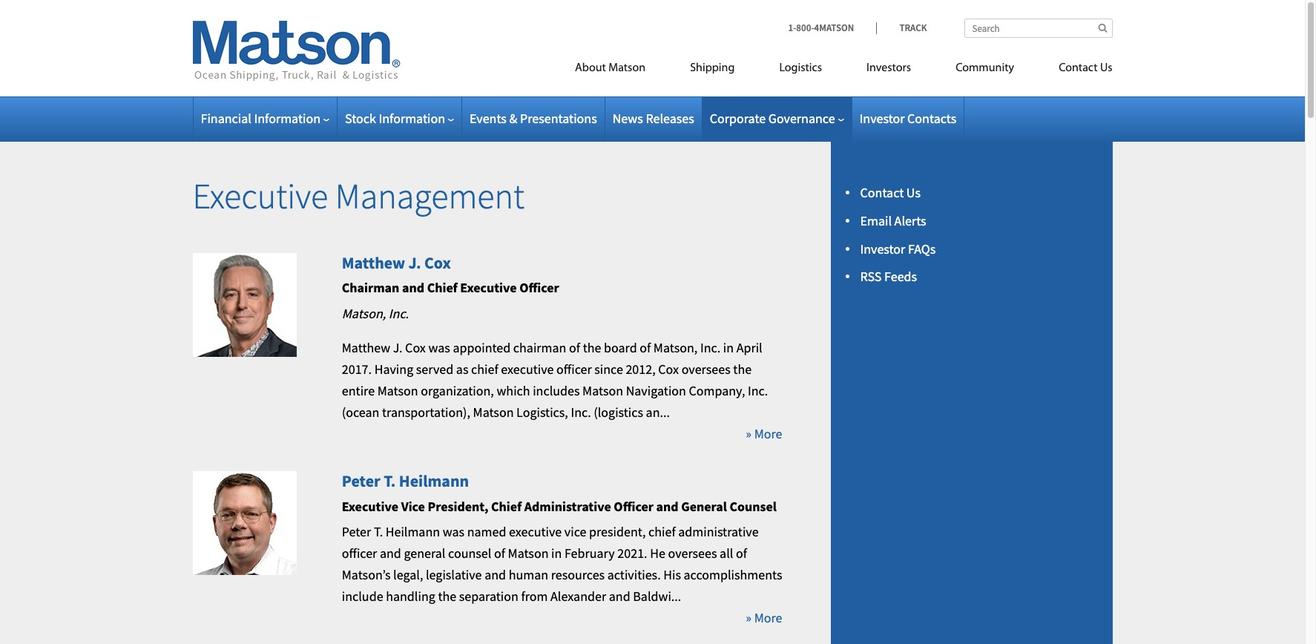 Task type: describe. For each thing, give the bounding box(es) containing it.
2012,
[[626, 361, 656, 378]]

matthew for matthew j. cox was appointed chairman of the board of matson, inc. in april 2017. having served as chief executive officer since 2012, cox oversees the entire matson organization, which includes matson navigation company, inc. (ocean transportation), matson logistics, inc. (logistics an... » more
[[342, 339, 390, 356]]

investor contacts link
[[860, 110, 957, 127]]

entire
[[342, 382, 375, 399]]

investor for investor contacts
[[860, 110, 905, 127]]

all
[[720, 545, 733, 562]]

chief inside peter t. heilmann was named executive vice president, chief administrative officer and general counsel of matson in february 2021. he oversees all of matson's legal, legislative and human resources activities. his accomplishments include handling the separation from alexander and baldwi... » more
[[649, 523, 676, 540]]

chairman
[[513, 339, 567, 356]]

events & presentations link
[[470, 110, 597, 127]]

general
[[681, 498, 727, 515]]

2021.
[[618, 545, 647, 562]]

heilmann for peter            t.            heilmann executive vice president, chief administrative officer and general counsel
[[399, 471, 469, 491]]

1-800-4matson link
[[788, 22, 877, 34]]

events
[[470, 110, 507, 127]]

investors
[[867, 62, 911, 74]]

investors link
[[844, 55, 934, 85]]

heilmann for peter t. heilmann was named executive vice president, chief administrative officer and general counsel of matson in february 2021. he oversees all of matson's legal, legislative and human resources activities. his accomplishments include handling the separation from alexander and baldwi... » more
[[386, 523, 440, 540]]

j. for matthew j. cox was appointed chairman of the board of matson, inc. in april 2017. having served as chief executive officer since 2012, cox oversees the entire matson organization, which includes matson navigation company, inc. (ocean transportation), matson logistics, inc. (logistics an... » more
[[393, 339, 403, 356]]

navigation
[[626, 382, 686, 399]]

contacts
[[908, 110, 957, 127]]

matson, inc.
[[342, 305, 409, 322]]

transportation),
[[382, 403, 470, 421]]

human
[[509, 566, 548, 583]]

track link
[[877, 22, 927, 34]]

contact inside top menu navigation
[[1059, 62, 1098, 74]]

t. for peter            t.            heilmann executive vice president, chief administrative officer and general counsel
[[384, 471, 396, 491]]

served
[[416, 361, 454, 378]]

presentations
[[520, 110, 597, 127]]

shipping link
[[668, 55, 757, 85]]

officer inside matthew            j.            cox chairman and chief executive officer
[[520, 279, 559, 296]]

news
[[613, 110, 643, 127]]

investor for investor faqs
[[860, 240, 906, 257]]

0 vertical spatial contact us link
[[1037, 55, 1113, 85]]

mattcox 140px image
[[193, 253, 296, 357]]

named
[[467, 523, 506, 540]]

since
[[595, 361, 623, 378]]

corporate governance
[[710, 110, 835, 127]]

&
[[509, 110, 518, 127]]

alexander
[[551, 587, 606, 605]]

president,
[[589, 523, 646, 540]]

matson down which
[[473, 403, 514, 421]]

peter t. heilmann was named executive vice president, chief administrative officer and general counsel of matson in february 2021. he oversees all of matson's legal, legislative and human resources activities. his accomplishments include handling the separation from alexander and baldwi... » more
[[342, 523, 782, 626]]

» more link for matthew j. cox was appointed chairman of the board of matson, inc. in april 2017. having served as chief executive officer since 2012, cox oversees the entire matson organization, which includes matson navigation company, inc. (ocean transportation), matson logistics, inc. (logistics an...
[[746, 425, 782, 442]]

1 horizontal spatial the
[[583, 339, 601, 356]]

president,
[[428, 498, 489, 515]]

accomplishments
[[684, 566, 782, 583]]

community
[[956, 62, 1014, 74]]

counsel
[[730, 498, 777, 515]]

peter for peter            t.            heilmann executive vice president, chief administrative officer and general counsel
[[342, 471, 381, 491]]

peterheilmann 140px image
[[193, 471, 296, 575]]

resources
[[551, 566, 605, 583]]

executive inside peter            t.            heilmann executive vice president, chief administrative officer and general counsel
[[342, 498, 398, 515]]

matson, inside matthew j. cox was appointed chairman of the board of matson, inc. in april 2017. having served as chief executive officer since 2012, cox oversees the entire matson organization, which includes matson navigation company, inc. (ocean transportation), matson logistics, inc. (logistics an... » more
[[654, 339, 698, 356]]

officer inside peter t. heilmann was named executive vice president, chief administrative officer and general counsel of matson in february 2021. he oversees all of matson's legal, legislative and human resources activities. his accomplishments include handling the separation from alexander and baldwi... » more
[[342, 545, 377, 562]]

» more link for peter t. heilmann was named executive vice president, chief administrative officer and general counsel of matson in february 2021. he oversees all of matson's legal, legislative and human resources activities. his accomplishments include handling the separation from alexander and baldwi...
[[746, 609, 782, 626]]

2017.
[[342, 361, 372, 378]]

of right chairman
[[569, 339, 580, 356]]

cox for matthew j. cox was appointed chairman of the board of matson, inc. in april 2017. having served as chief executive officer since 2012, cox oversees the entire matson organization, which includes matson navigation company, inc. (ocean transportation), matson logistics, inc. (logistics an... » more
[[405, 339, 426, 356]]

appointed
[[453, 339, 511, 356]]

activities.
[[608, 566, 661, 583]]

1-800-4matson
[[788, 22, 854, 34]]

Search search field
[[964, 19, 1113, 38]]

contact us inside top menu navigation
[[1059, 62, 1113, 74]]

includes
[[533, 382, 580, 399]]

and down 'activities.'
[[609, 587, 630, 605]]

releases
[[646, 110, 694, 127]]

chairman
[[342, 279, 399, 296]]

officer inside peter            t.            heilmann executive vice president, chief administrative officer and general counsel
[[614, 498, 654, 515]]

corporate
[[710, 110, 766, 127]]

chief inside peter            t.            heilmann executive vice president, chief administrative officer and general counsel
[[491, 498, 522, 515]]

rss feeds
[[860, 268, 917, 285]]

more inside peter t. heilmann was named executive vice president, chief administrative officer and general counsel of matson in february 2021. he oversees all of matson's legal, legislative and human resources activities. his accomplishments include handling the separation from alexander and baldwi... » more
[[754, 609, 782, 626]]

events & presentations
[[470, 110, 597, 127]]

stock
[[345, 110, 376, 127]]

executive management
[[193, 174, 525, 218]]

alerts
[[895, 212, 927, 229]]

legislative
[[426, 566, 482, 583]]

and up legal, at the bottom left
[[380, 545, 401, 562]]

(logistics
[[594, 403, 643, 421]]

information for financial information
[[254, 110, 321, 127]]

executive inside peter t. heilmann was named executive vice president, chief administrative officer and general counsel of matson in february 2021. he oversees all of matson's legal, legislative and human resources activities. his accomplishments include handling the separation from alexander and baldwi... » more
[[509, 523, 562, 540]]

shipping
[[690, 62, 735, 74]]

of up 2012, at the left of page
[[640, 339, 651, 356]]

of right 'all'
[[736, 545, 747, 562]]

stock information
[[345, 110, 445, 127]]

april
[[737, 339, 763, 356]]

as
[[456, 361, 469, 378]]

rss
[[860, 268, 882, 285]]

top menu navigation
[[508, 55, 1113, 85]]

matthew for matthew            j.            cox chairman and chief executive officer
[[342, 252, 405, 273]]

his
[[664, 566, 681, 583]]

4matson
[[814, 22, 854, 34]]

rss feeds link
[[860, 268, 917, 285]]

email alerts
[[860, 212, 927, 229]]

an...
[[646, 403, 670, 421]]

board
[[604, 339, 637, 356]]

matson down since
[[583, 382, 623, 399]]

baldwi...
[[633, 587, 681, 605]]

(ocean
[[342, 403, 379, 421]]

administrative
[[524, 498, 611, 515]]

general
[[404, 545, 446, 562]]

email
[[860, 212, 892, 229]]



Task type: locate. For each thing, give the bounding box(es) containing it.
matson down having
[[377, 382, 418, 399]]

0 horizontal spatial information
[[254, 110, 321, 127]]

chief inside matthew j. cox was appointed chairman of the board of matson, inc. in april 2017. having served as chief executive officer since 2012, cox oversees the entire matson organization, which includes matson navigation company, inc. (ocean transportation), matson logistics, inc. (logistics an... » more
[[471, 361, 498, 378]]

None search field
[[964, 19, 1113, 38]]

1 vertical spatial officer
[[342, 545, 377, 562]]

1 vertical spatial matson,
[[654, 339, 698, 356]]

contact up email
[[860, 184, 904, 201]]

t. inside peter t. heilmann was named executive vice president, chief administrative officer and general counsel of matson in february 2021. he oversees all of matson's legal, legislative and human resources activities. his accomplishments include handling the separation from alexander and baldwi... » more
[[374, 523, 383, 540]]

oversees up company,
[[682, 361, 731, 378]]

»
[[746, 425, 752, 442], [746, 609, 752, 626]]

0 horizontal spatial chief
[[471, 361, 498, 378]]

1 matthew from the top
[[342, 252, 405, 273]]

contact us
[[1059, 62, 1113, 74], [860, 184, 921, 201]]

was inside peter t. heilmann was named executive vice president, chief administrative officer and general counsel of matson in february 2021. he oversees all of matson's legal, legislative and human resources activities. his accomplishments include handling the separation from alexander and baldwi... » more
[[443, 523, 465, 540]]

0 vertical spatial in
[[723, 339, 734, 356]]

officer up matson's
[[342, 545, 377, 562]]

1 » more link from the top
[[746, 425, 782, 442]]

0 vertical spatial officer
[[557, 361, 592, 378]]

in inside matthew j. cox was appointed chairman of the board of matson, inc. in april 2017. having served as chief executive officer since 2012, cox oversees the entire matson organization, which includes matson navigation company, inc. (ocean transportation), matson logistics, inc. (logistics an... » more
[[723, 339, 734, 356]]

0 vertical spatial the
[[583, 339, 601, 356]]

the down legislative
[[438, 587, 456, 605]]

1 vertical spatial us
[[907, 184, 921, 201]]

counsel
[[448, 545, 491, 562]]

j. up matson, inc.
[[408, 252, 421, 273]]

feeds
[[885, 268, 917, 285]]

executive inside matthew j. cox was appointed chairman of the board of matson, inc. in april 2017. having served as chief executive officer since 2012, cox oversees the entire matson organization, which includes matson navigation company, inc. (ocean transportation), matson logistics, inc. (logistics an... » more
[[501, 361, 554, 378]]

1-
[[788, 22, 796, 34]]

2 vertical spatial cox
[[658, 361, 679, 378]]

2 horizontal spatial executive
[[460, 279, 517, 296]]

0 vertical spatial was
[[428, 339, 450, 356]]

1 vertical spatial matthew
[[342, 339, 390, 356]]

oversees inside matthew j. cox was appointed chairman of the board of matson, inc. in april 2017. having served as chief executive officer since 2012, cox oversees the entire matson organization, which includes matson navigation company, inc. (ocean transportation), matson logistics, inc. (logistics an... » more
[[682, 361, 731, 378]]

1 vertical spatial contact us link
[[860, 184, 921, 201]]

financial
[[201, 110, 251, 127]]

0 horizontal spatial j.
[[393, 339, 403, 356]]

heilmann
[[399, 471, 469, 491], [386, 523, 440, 540]]

0 vertical spatial heilmann
[[399, 471, 469, 491]]

0 vertical spatial investor
[[860, 110, 905, 127]]

matson right the "about"
[[609, 62, 646, 74]]

» inside peter t. heilmann was named executive vice president, chief administrative officer and general counsel of matson in february 2021. he oversees all of matson's legal, legislative and human resources activities. his accomplishments include handling the separation from alexander and baldwi... » more
[[746, 609, 752, 626]]

1 horizontal spatial contact us link
[[1037, 55, 1113, 85]]

matthew up chairman
[[342, 252, 405, 273]]

vice
[[401, 498, 425, 515]]

» more link down the accomplishments
[[746, 609, 782, 626]]

1 vertical spatial was
[[443, 523, 465, 540]]

chief up named on the left of the page
[[491, 498, 522, 515]]

about matson link
[[553, 55, 668, 85]]

cox up the served at left
[[405, 339, 426, 356]]

about matson
[[575, 62, 646, 74]]

contact us down 'search' image
[[1059, 62, 1113, 74]]

us inside top menu navigation
[[1100, 62, 1113, 74]]

cox
[[424, 252, 451, 273], [405, 339, 426, 356], [658, 361, 679, 378]]

2 » from the top
[[746, 609, 752, 626]]

1 horizontal spatial officer
[[614, 498, 654, 515]]

0 vertical spatial chief
[[471, 361, 498, 378]]

1 horizontal spatial in
[[723, 339, 734, 356]]

inc. right company,
[[748, 382, 768, 399]]

matson inside peter t. heilmann was named executive vice president, chief administrative officer and general counsel of matson in february 2021. he oversees all of matson's legal, legislative and human resources activities. his accomplishments include handling the separation from alexander and baldwi... » more
[[508, 545, 549, 562]]

officer up includes
[[557, 361, 592, 378]]

executive inside matthew            j.            cox chairman and chief executive officer
[[460, 279, 517, 296]]

chief down appointed
[[471, 361, 498, 378]]

0 vertical spatial chief
[[427, 279, 458, 296]]

vice
[[565, 523, 587, 540]]

matson inside top menu navigation
[[609, 62, 646, 74]]

about
[[575, 62, 606, 74]]

the up since
[[583, 339, 601, 356]]

was for cox
[[428, 339, 450, 356]]

1 horizontal spatial matson,
[[654, 339, 698, 356]]

1 vertical spatial peter
[[342, 523, 371, 540]]

0 vertical spatial contact
[[1059, 62, 1098, 74]]

cox inside matthew            j.            cox chairman and chief executive officer
[[424, 252, 451, 273]]

0 horizontal spatial the
[[438, 587, 456, 605]]

1 vertical spatial in
[[551, 545, 562, 562]]

1 vertical spatial executive
[[509, 523, 562, 540]]

t. for peter t. heilmann was named executive vice president, chief administrative officer and general counsel of matson in february 2021. he oversees all of matson's legal, legislative and human resources activities. his accomplishments include handling the separation from alexander and baldwi... » more
[[374, 523, 383, 540]]

contact us up email alerts link
[[860, 184, 921, 201]]

heilmann up vice
[[399, 471, 469, 491]]

0 vertical spatial us
[[1100, 62, 1113, 74]]

matson
[[609, 62, 646, 74], [377, 382, 418, 399], [583, 382, 623, 399], [473, 403, 514, 421], [508, 545, 549, 562]]

was down president,
[[443, 523, 465, 540]]

management
[[335, 174, 525, 218]]

organization,
[[421, 382, 494, 399]]

more inside matthew j. cox was appointed chairman of the board of matson, inc. in april 2017. having served as chief executive officer since 2012, cox oversees the entire matson organization, which includes matson navigation company, inc. (ocean transportation), matson logistics, inc. (logistics an... » more
[[754, 425, 782, 442]]

the down april
[[733, 361, 752, 378]]

in up resources
[[551, 545, 562, 562]]

community link
[[934, 55, 1037, 85]]

1 » from the top
[[746, 425, 752, 442]]

heilmann inside peter            t.            heilmann executive vice president, chief administrative officer and general counsel
[[399, 471, 469, 491]]

information right stock
[[379, 110, 445, 127]]

logistics,
[[517, 403, 568, 421]]

us down 'search' image
[[1100, 62, 1113, 74]]

0 horizontal spatial contact
[[860, 184, 904, 201]]

matson's
[[342, 566, 391, 583]]

1 horizontal spatial us
[[1100, 62, 1113, 74]]

j. inside matthew            j.            cox chairman and chief executive officer
[[408, 252, 421, 273]]

1 vertical spatial contact us
[[860, 184, 921, 201]]

matson up human
[[508, 545, 549, 562]]

peter up matson's
[[342, 523, 371, 540]]

1 vertical spatial contact
[[860, 184, 904, 201]]

0 vertical spatial more
[[754, 425, 782, 442]]

matson, down chairman
[[342, 305, 386, 322]]

officer
[[557, 361, 592, 378], [342, 545, 377, 562]]

financial information link
[[201, 110, 329, 127]]

inc.
[[389, 305, 409, 322], [700, 339, 721, 356], [748, 382, 768, 399], [571, 403, 591, 421]]

inc. down chairman
[[389, 305, 409, 322]]

1 vertical spatial oversees
[[668, 545, 717, 562]]

0 vertical spatial executive
[[193, 174, 328, 218]]

1 horizontal spatial chief
[[649, 523, 676, 540]]

matthew            j.            cox chairman and chief executive officer
[[342, 252, 559, 296]]

peter inside peter t. heilmann was named executive vice president, chief administrative officer and general counsel of matson in february 2021. he oversees all of matson's legal, legislative and human resources activities. his accomplishments include handling the separation from alexander and baldwi... » more
[[342, 523, 371, 540]]

peter            t.            heilmann executive vice president, chief administrative officer and general counsel
[[342, 471, 777, 515]]

0 horizontal spatial t.
[[374, 523, 383, 540]]

1 vertical spatial » more link
[[746, 609, 782, 626]]

» more link up counsel
[[746, 425, 782, 442]]

investor faqs link
[[860, 240, 936, 257]]

1 vertical spatial »
[[746, 609, 752, 626]]

1 vertical spatial the
[[733, 361, 752, 378]]

in left april
[[723, 339, 734, 356]]

investor contacts
[[860, 110, 957, 127]]

chief inside matthew            j.            cox chairman and chief executive officer
[[427, 279, 458, 296]]

financial information
[[201, 110, 321, 127]]

matthew inside matthew j. cox was appointed chairman of the board of matson, inc. in april 2017. having served as chief executive officer since 2012, cox oversees the entire matson organization, which includes matson navigation company, inc. (ocean transportation), matson logistics, inc. (logistics an... » more
[[342, 339, 390, 356]]

j. for matthew            j.            cox chairman and chief executive officer
[[408, 252, 421, 273]]

0 vertical spatial matthew
[[342, 252, 405, 273]]

1 horizontal spatial t.
[[384, 471, 396, 491]]

cox for matthew            j.            cox chairman and chief executive officer
[[424, 252, 451, 273]]

information right financial
[[254, 110, 321, 127]]

matthew j. cox was appointed chairman of the board of matson, inc. in april 2017. having served as chief executive officer since 2012, cox oversees the entire matson organization, which includes matson navigation company, inc. (ocean transportation), matson logistics, inc. (logistics an... » more
[[342, 339, 782, 442]]

0 horizontal spatial in
[[551, 545, 562, 562]]

2 vertical spatial the
[[438, 587, 456, 605]]

and
[[402, 279, 424, 296], [656, 498, 679, 515], [380, 545, 401, 562], [485, 566, 506, 583], [609, 587, 630, 605]]

0 horizontal spatial officer
[[520, 279, 559, 296]]

1 vertical spatial t.
[[374, 523, 383, 540]]

contact us link down 'search' image
[[1037, 55, 1113, 85]]

1 vertical spatial chief
[[649, 523, 676, 540]]

governance
[[769, 110, 835, 127]]

matson,
[[342, 305, 386, 322], [654, 339, 698, 356]]

executive left vice
[[509, 523, 562, 540]]

2 horizontal spatial the
[[733, 361, 752, 378]]

oversees inside peter t. heilmann was named executive vice president, chief administrative officer and general counsel of matson in february 2021. he oversees all of matson's legal, legislative and human resources activities. his accomplishments include handling the separation from alexander and baldwi... » more
[[668, 545, 717, 562]]

logistics link
[[757, 55, 844, 85]]

oversees
[[682, 361, 731, 378], [668, 545, 717, 562]]

legal,
[[393, 566, 423, 583]]

officer up chairman
[[520, 279, 559, 296]]

officer up president,
[[614, 498, 654, 515]]

800-
[[796, 22, 814, 34]]

0 horizontal spatial executive
[[193, 174, 328, 218]]

logistics
[[779, 62, 822, 74]]

1 horizontal spatial officer
[[557, 361, 592, 378]]

1 horizontal spatial information
[[379, 110, 445, 127]]

was for heilmann
[[443, 523, 465, 540]]

us up alerts at the top of the page
[[907, 184, 921, 201]]

investor up rss feeds at top right
[[860, 240, 906, 257]]

investor faqs
[[860, 240, 936, 257]]

1 vertical spatial cox
[[405, 339, 426, 356]]

contact down search search field
[[1059, 62, 1098, 74]]

officer
[[520, 279, 559, 296], [614, 498, 654, 515]]

and right chairman
[[402, 279, 424, 296]]

0 vertical spatial »
[[746, 425, 752, 442]]

t.
[[384, 471, 396, 491], [374, 523, 383, 540]]

peter inside peter            t.            heilmann executive vice president, chief administrative officer and general counsel
[[342, 471, 381, 491]]

february
[[565, 545, 615, 562]]

in inside peter t. heilmann was named executive vice president, chief administrative officer and general counsel of matson in february 2021. he oversees all of matson's legal, legislative and human resources activities. his accomplishments include handling the separation from alexander and baldwi... » more
[[551, 545, 562, 562]]

and inside peter            t.            heilmann executive vice president, chief administrative officer and general counsel
[[656, 498, 679, 515]]

he
[[650, 545, 665, 562]]

1 horizontal spatial contact
[[1059, 62, 1098, 74]]

peter for peter t. heilmann was named executive vice president, chief administrative officer and general counsel of matson in february 2021. he oversees all of matson's legal, legislative and human resources activities. his accomplishments include handling the separation from alexander and baldwi... » more
[[342, 523, 371, 540]]

0 horizontal spatial officer
[[342, 545, 377, 562]]

» down the accomplishments
[[746, 609, 752, 626]]

heilmann inside peter t. heilmann was named executive vice president, chief administrative officer and general counsel of matson in february 2021. he oversees all of matson's legal, legislative and human resources activities. his accomplishments include handling the separation from alexander and baldwi... » more
[[386, 523, 440, 540]]

1 vertical spatial officer
[[614, 498, 654, 515]]

1 information from the left
[[254, 110, 321, 127]]

1 horizontal spatial chief
[[491, 498, 522, 515]]

0 horizontal spatial contact us link
[[860, 184, 921, 201]]

0 vertical spatial contact us
[[1059, 62, 1113, 74]]

0 vertical spatial j.
[[408, 252, 421, 273]]

corporate governance link
[[710, 110, 844, 127]]

of
[[569, 339, 580, 356], [640, 339, 651, 356], [494, 545, 505, 562], [736, 545, 747, 562]]

contact us link up email alerts link
[[860, 184, 921, 201]]

1 vertical spatial more
[[754, 609, 782, 626]]

matson, up 2012, at the left of page
[[654, 339, 698, 356]]

0 vertical spatial oversees
[[682, 361, 731, 378]]

chief
[[471, 361, 498, 378], [649, 523, 676, 540]]

1 peter from the top
[[342, 471, 381, 491]]

1 horizontal spatial executive
[[342, 498, 398, 515]]

chief right chairman
[[427, 279, 458, 296]]

administrative
[[678, 523, 759, 540]]

faqs
[[908, 240, 936, 257]]

2 peter from the top
[[342, 523, 371, 540]]

0 horizontal spatial chief
[[427, 279, 458, 296]]

the
[[583, 339, 601, 356], [733, 361, 752, 378], [438, 587, 456, 605]]

news releases
[[613, 110, 694, 127]]

1 vertical spatial chief
[[491, 498, 522, 515]]

0 horizontal spatial matson,
[[342, 305, 386, 322]]

was up the served at left
[[428, 339, 450, 356]]

2 more from the top
[[754, 609, 782, 626]]

separation
[[459, 587, 519, 605]]

executive down chairman
[[501, 361, 554, 378]]

inc. left april
[[700, 339, 721, 356]]

information for stock information
[[379, 110, 445, 127]]

inc. down includes
[[571, 403, 591, 421]]

2 vertical spatial executive
[[342, 498, 398, 515]]

2 information from the left
[[379, 110, 445, 127]]

matson image
[[193, 21, 400, 82]]

cox down management on the top left
[[424, 252, 451, 273]]

from
[[521, 587, 548, 605]]

search image
[[1099, 23, 1107, 33]]

1 horizontal spatial contact us
[[1059, 62, 1113, 74]]

heilmann up 'general'
[[386, 523, 440, 540]]

matthew inside matthew            j.            cox chairman and chief executive officer
[[342, 252, 405, 273]]

in
[[723, 339, 734, 356], [551, 545, 562, 562]]

of down named on the left of the page
[[494, 545, 505, 562]]

0 horizontal spatial contact us
[[860, 184, 921, 201]]

having
[[374, 361, 413, 378]]

0 horizontal spatial us
[[907, 184, 921, 201]]

us
[[1100, 62, 1113, 74], [907, 184, 921, 201]]

was inside matthew j. cox was appointed chairman of the board of matson, inc. in april 2017. having served as chief executive officer since 2012, cox oversees the entire matson organization, which includes matson navigation company, inc. (ocean transportation), matson logistics, inc. (logistics an... » more
[[428, 339, 450, 356]]

cox up navigation
[[658, 361, 679, 378]]

1 vertical spatial j.
[[393, 339, 403, 356]]

contact us link
[[1037, 55, 1113, 85], [860, 184, 921, 201]]

track
[[900, 22, 927, 34]]

news releases link
[[613, 110, 694, 127]]

0 vertical spatial peter
[[342, 471, 381, 491]]

matthew up 2017.
[[342, 339, 390, 356]]

0 vertical spatial officer
[[520, 279, 559, 296]]

peter down "(ocean"
[[342, 471, 381, 491]]

j. up having
[[393, 339, 403, 356]]

which
[[497, 382, 530, 399]]

2 matthew from the top
[[342, 339, 390, 356]]

1 vertical spatial executive
[[460, 279, 517, 296]]

1 vertical spatial heilmann
[[386, 523, 440, 540]]

stock information link
[[345, 110, 454, 127]]

chief
[[427, 279, 458, 296], [491, 498, 522, 515]]

0 vertical spatial matson,
[[342, 305, 386, 322]]

1 vertical spatial investor
[[860, 240, 906, 257]]

officer inside matthew j. cox was appointed chairman of the board of matson, inc. in april 2017. having served as chief executive officer since 2012, cox oversees the entire matson organization, which includes matson navigation company, inc. (ocean transportation), matson logistics, inc. (logistics an... » more
[[557, 361, 592, 378]]

oversees up his
[[668, 545, 717, 562]]

1 more from the top
[[754, 425, 782, 442]]

2 » more link from the top
[[746, 609, 782, 626]]

executive
[[501, 361, 554, 378], [509, 523, 562, 540]]

» up counsel
[[746, 425, 752, 442]]

include
[[342, 587, 383, 605]]

0 vertical spatial t.
[[384, 471, 396, 491]]

1 horizontal spatial j.
[[408, 252, 421, 273]]

0 vertical spatial » more link
[[746, 425, 782, 442]]

and left general
[[656, 498, 679, 515]]

0 vertical spatial executive
[[501, 361, 554, 378]]

email alerts link
[[860, 212, 927, 229]]

the inside peter t. heilmann was named executive vice president, chief administrative officer and general counsel of matson in february 2021. he oversees all of matson's legal, legislative and human resources activities. his accomplishments include handling the separation from alexander and baldwi... » more
[[438, 587, 456, 605]]

j. inside matthew j. cox was appointed chairman of the board of matson, inc. in april 2017. having served as chief executive officer since 2012, cox oversees the entire matson organization, which includes matson navigation company, inc. (ocean transportation), matson logistics, inc. (logistics an... » more
[[393, 339, 403, 356]]

and inside matthew            j.            cox chairman and chief executive officer
[[402, 279, 424, 296]]

» inside matthew j. cox was appointed chairman of the board of matson, inc. in april 2017. having served as chief executive officer since 2012, cox oversees the entire matson organization, which includes matson navigation company, inc. (ocean transportation), matson logistics, inc. (logistics an... » more
[[746, 425, 752, 442]]

t. inside peter            t.            heilmann executive vice president, chief administrative officer and general counsel
[[384, 471, 396, 491]]

0 vertical spatial cox
[[424, 252, 451, 273]]

and up the separation
[[485, 566, 506, 583]]

investor down investors link on the right top of page
[[860, 110, 905, 127]]

chief up he
[[649, 523, 676, 540]]



Task type: vqa. For each thing, say whether or not it's contained in the screenshot.
Inc.,
no



